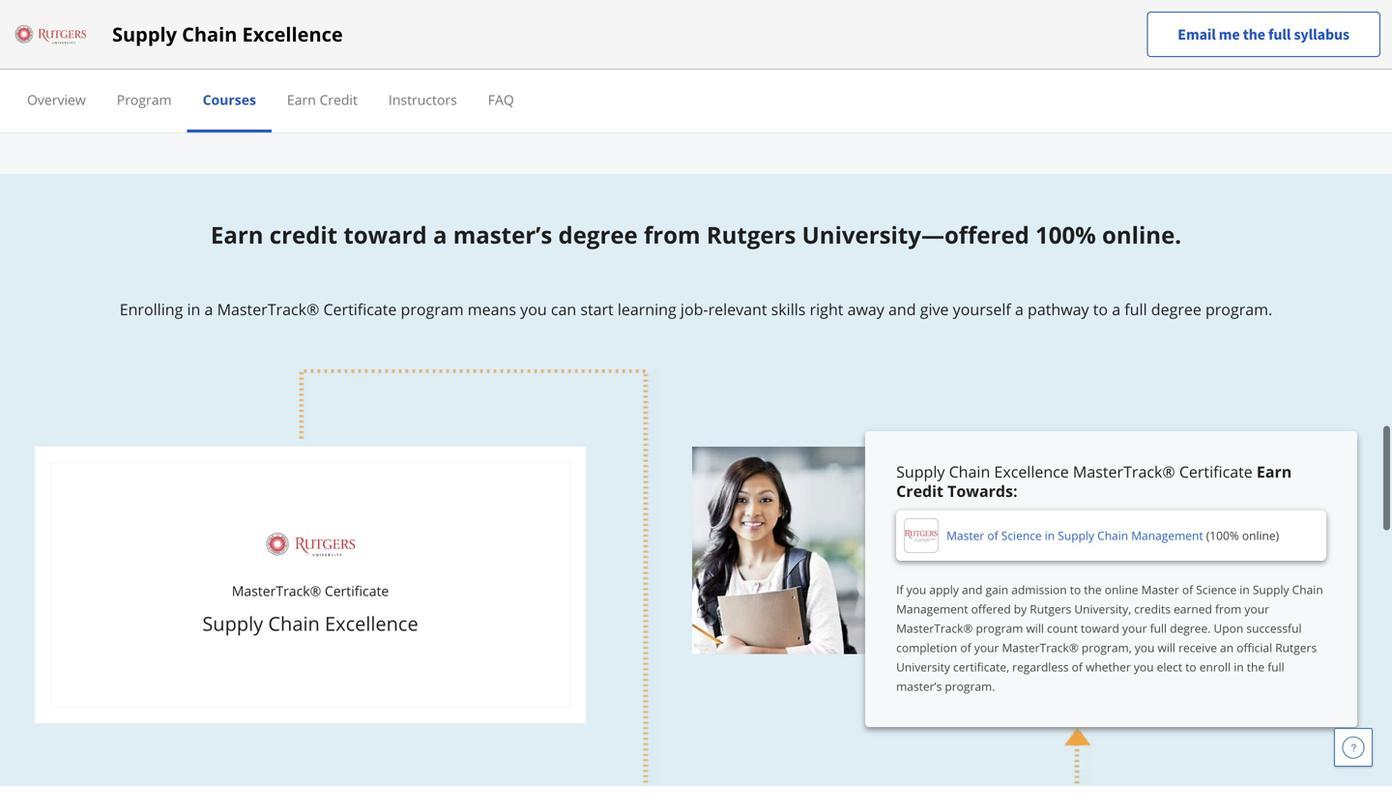 Task type: vqa. For each thing, say whether or not it's contained in the screenshot.
'•'
no



Task type: describe. For each thing, give the bounding box(es) containing it.
you right program,
[[1135, 640, 1155, 656]]

earn for earn credit towards:
[[1257, 461, 1292, 482]]

towards:
[[948, 481, 1018, 501]]

0 vertical spatial supply chain excellence
[[112, 21, 343, 47]]

me
[[1219, 25, 1240, 44]]

courses link
[[203, 90, 256, 109]]

enroll
[[1200, 659, 1231, 675]]

pathway
[[1028, 299, 1090, 319]]

online.
[[1102, 219, 1182, 250]]

can
[[551, 299, 577, 319]]

full inside "button"
[[1269, 25, 1291, 44]]

1 horizontal spatial program.
[[1206, 299, 1273, 319]]

supply down mastertrack® certificate
[[202, 610, 263, 637]]

apply
[[930, 582, 959, 598]]

full down 'online.'
[[1125, 299, 1148, 319]]

yourself
[[953, 299, 1011, 319]]

by
[[1014, 601, 1027, 617]]

faq link
[[488, 90, 514, 109]]

master's inside if you apply and gain admission to the online master of science in supply chain management offered by rutgers university, credits earned from your mastertrack® program will count toward your full degree.  upon successful completion of your mastertrack® program, you will receive an official rutgers university certificate, regardless of whether you elect to enroll in the full master's program.
[[897, 678, 942, 694]]

email
[[1178, 25, 1216, 44]]

relevant
[[708, 299, 767, 319]]

1 vertical spatial the
[[1084, 582, 1102, 598]]

mastertrack® certificate
[[232, 581, 389, 600]]

1 vertical spatial excellence
[[995, 461, 1069, 482]]

program,
[[1082, 640, 1132, 656]]

overview
[[27, 90, 86, 109]]

2 vertical spatial to
[[1186, 659, 1197, 675]]

of left whether
[[1072, 659, 1083, 675]]

in up admission
[[1045, 527, 1055, 543]]

1 horizontal spatial degree
[[1152, 299, 1202, 319]]

in right enroll
[[1234, 659, 1244, 675]]

0 vertical spatial and
[[889, 299, 916, 319]]

supply inside if you apply and gain admission to the online master of science in supply chain management offered by rutgers university, credits earned from your mastertrack® program will count toward your full degree.  upon successful completion of your mastertrack® program, you will receive an official rutgers university certificate, regardless of whether you elect to enroll in the full master's program.
[[1253, 582, 1290, 598]]

rutgers university image for mastertrack®
[[262, 525, 359, 564]]

credit
[[270, 219, 338, 250]]

)
[[1276, 527, 1280, 543]]

right
[[810, 299, 844, 319]]

supply up rutgers the state university of new jersey icon
[[897, 461, 945, 482]]

job-
[[681, 299, 708, 319]]

0 horizontal spatial master's
[[453, 219, 553, 250]]

of down towards:
[[988, 527, 999, 543]]

gain
[[986, 582, 1009, 598]]

an
[[1220, 640, 1234, 656]]

chain inside if you apply and gain admission to the online master of science in supply chain management offered by rutgers university, credits earned from your mastertrack® program will count toward your full degree.  upon successful completion of your mastertrack® program, you will receive an official rutgers university certificate, regardless of whether you elect to enroll in the full master's program.
[[1293, 582, 1324, 598]]

means
[[468, 299, 516, 319]]

earned
[[1174, 601, 1213, 617]]

overview link
[[27, 90, 86, 109]]

earn for earn credit
[[287, 90, 316, 109]]

0 vertical spatial online
[[1243, 527, 1276, 543]]

earn for earn credit toward a master's degree from rutgers university—offered 100% online.
[[211, 219, 264, 250]]

start
[[581, 299, 614, 319]]

learning
[[618, 299, 677, 319]]

program inside if you apply and gain admission to the online master of science in supply chain management offered by rutgers university, credits earned from your mastertrack® program will count toward your full degree.  upon successful completion of your mastertrack® program, you will receive an official rutgers university certificate, regardless of whether you elect to enroll in the full master's program.
[[976, 620, 1023, 636]]

completion
[[897, 640, 958, 656]]

university—offered
[[802, 219, 1030, 250]]

earn credit
[[287, 90, 358, 109]]

0 horizontal spatial degree
[[559, 219, 638, 250]]

rutgers university image for supply
[[12, 19, 89, 50]]

help center image
[[1342, 736, 1366, 759]]

0 vertical spatial excellence
[[242, 21, 343, 47]]

email me the full syllabus button
[[1147, 12, 1381, 57]]

certificate for a
[[323, 299, 397, 319]]

of up certificate,
[[961, 640, 972, 656]]

and inside if you apply and gain admission to the online master of science in supply chain management offered by rutgers university, credits earned from your mastertrack® program will count toward your full degree.  upon successful completion of your mastertrack® program, you will receive an official rutgers university certificate, regardless of whether you elect to enroll in the full master's program.
[[962, 582, 983, 598]]

credit for earn credit
[[320, 90, 358, 109]]

receive
[[1179, 640, 1217, 656]]

2 vertical spatial the
[[1247, 659, 1265, 675]]

give
[[920, 299, 949, 319]]

full down credits
[[1150, 620, 1167, 636]]

supply chain excellence mastertrack® certificate
[[897, 461, 1253, 482]]

official
[[1237, 640, 1273, 656]]

0 horizontal spatial will
[[1027, 620, 1044, 636]]

1 horizontal spatial management
[[1132, 527, 1204, 543]]

0 horizontal spatial rutgers
[[707, 219, 796, 250]]

master of science in supply chain management ( 100% online )
[[947, 527, 1280, 543]]

toward inside if you apply and gain admission to the online master of science in supply chain management offered by rutgers university, credits earned from your mastertrack® program will count toward your full degree.  upon successful completion of your mastertrack® program, you will receive an official rutgers university certificate, regardless of whether you elect to enroll in the full master's program.
[[1081, 620, 1120, 636]]

enrolling in a mastertrack® certificate program means you can start learning job-relevant skills right away and give yourself a pathway to a full degree program.
[[120, 299, 1273, 319]]

earn credit link
[[287, 90, 358, 109]]

count
[[1047, 620, 1078, 636]]

management inside if you apply and gain admission to the online master of science in supply chain management offered by rutgers university, credits earned from your mastertrack® program will count toward your full degree.  upon successful completion of your mastertrack® program, you will receive an official rutgers university certificate, regardless of whether you elect to enroll in the full master's program.
[[897, 601, 968, 617]]

0 vertical spatial to
[[1094, 299, 1108, 319]]

earn credit toward a master's degree from rutgers university—offered 100% online.
[[211, 219, 1182, 250]]

you right if
[[907, 582, 927, 598]]

program link
[[117, 90, 172, 109]]

certificate,
[[954, 659, 1010, 675]]

0 horizontal spatial 100%
[[1036, 219, 1096, 250]]

rutgers the state university of new jersey image
[[904, 518, 939, 553]]

online inside if you apply and gain admission to the online master of science in supply chain management offered by rutgers university, credits earned from your mastertrack® program will count toward your full degree.  upon successful completion of your mastertrack® program, you will receive an official rutgers university certificate, regardless of whether you elect to enroll in the full master's program.
[[1105, 582, 1139, 598]]



Task type: locate. For each thing, give the bounding box(es) containing it.
master's
[[453, 219, 553, 250], [897, 678, 942, 694]]

program
[[117, 90, 172, 109]]

1 vertical spatial to
[[1070, 582, 1081, 598]]

1 horizontal spatial program
[[976, 620, 1023, 636]]

0 horizontal spatial toward
[[344, 219, 427, 250]]

0 vertical spatial earn
[[287, 90, 316, 109]]

of
[[988, 527, 999, 543], [1183, 582, 1194, 598], [961, 640, 972, 656], [1072, 659, 1083, 675]]

0 vertical spatial master
[[947, 527, 985, 543]]

from up job-
[[644, 219, 701, 250]]

earn
[[287, 90, 316, 109], [211, 219, 264, 250], [1257, 461, 1292, 482]]

1 horizontal spatial earn
[[287, 90, 316, 109]]

rutgers down successful
[[1276, 640, 1317, 656]]

master right rutgers the state university of new jersey icon
[[947, 527, 985, 543]]

earn credit towards:
[[897, 461, 1292, 501]]

1 horizontal spatial science
[[1197, 582, 1237, 598]]

your up successful
[[1245, 601, 1270, 617]]

1 vertical spatial management
[[897, 601, 968, 617]]

science up admission
[[1002, 527, 1042, 543]]

1 horizontal spatial master's
[[897, 678, 942, 694]]

1 vertical spatial science
[[1197, 582, 1237, 598]]

0 horizontal spatial management
[[897, 601, 968, 617]]

0 vertical spatial will
[[1027, 620, 1044, 636]]

1 horizontal spatial and
[[962, 582, 983, 598]]

0 vertical spatial rutgers university image
[[12, 19, 89, 50]]

toward down university,
[[1081, 620, 1120, 636]]

regardless
[[1013, 659, 1069, 675]]

1 vertical spatial credit
[[897, 481, 944, 501]]

and
[[889, 299, 916, 319], [962, 582, 983, 598]]

certificate menu element
[[12, 70, 1381, 132]]

instructors
[[389, 90, 457, 109]]

0 vertical spatial 100%
[[1036, 219, 1096, 250]]

2 horizontal spatial rutgers
[[1276, 640, 1317, 656]]

program down offered
[[976, 620, 1023, 636]]

online
[[1243, 527, 1276, 543], [1105, 582, 1139, 598]]

to right pathway
[[1094, 299, 1108, 319]]

in
[[187, 299, 201, 319], [1045, 527, 1055, 543], [1240, 582, 1250, 598], [1234, 659, 1244, 675]]

upon
[[1214, 620, 1244, 636]]

1 vertical spatial and
[[962, 582, 983, 598]]

will
[[1027, 620, 1044, 636], [1158, 640, 1176, 656]]

master inside if you apply and gain admission to the online master of science in supply chain management offered by rutgers university, credits earned from your mastertrack® program will count toward your full degree.  upon successful completion of your mastertrack® program, you will receive an official rutgers university certificate, regardless of whether you elect to enroll in the full master's program.
[[1142, 582, 1180, 598]]

degree up start
[[559, 219, 638, 250]]

1 vertical spatial program
[[976, 620, 1023, 636]]

1 vertical spatial online
[[1105, 582, 1139, 598]]

1 vertical spatial earn
[[211, 219, 264, 250]]

0 horizontal spatial earn
[[211, 219, 264, 250]]

rutgers up relevant
[[707, 219, 796, 250]]

1 vertical spatial will
[[1158, 640, 1176, 656]]

toward
[[344, 219, 427, 250], [1081, 620, 1120, 636]]

successful
[[1247, 620, 1302, 636]]

1 horizontal spatial online
[[1243, 527, 1276, 543]]

master
[[947, 527, 985, 543], [1142, 582, 1180, 598]]

2 vertical spatial rutgers
[[1276, 640, 1317, 656]]

science up the earned
[[1197, 582, 1237, 598]]

mastertrack®
[[217, 299, 319, 319], [1073, 461, 1176, 482], [232, 581, 321, 600], [897, 620, 973, 636], [1002, 640, 1079, 656]]

0 vertical spatial degree
[[559, 219, 638, 250]]

1 vertical spatial your
[[1123, 620, 1147, 636]]

you left can
[[520, 299, 547, 319]]

elect
[[1157, 659, 1183, 675]]

faq
[[488, 90, 514, 109]]

1 vertical spatial certificate
[[1180, 461, 1253, 482]]

to down receive
[[1186, 659, 1197, 675]]

program
[[401, 299, 464, 319], [976, 620, 1023, 636]]

rutgers university image up mastertrack® certificate
[[262, 525, 359, 564]]

program. inside if you apply and gain admission to the online master of science in supply chain management offered by rutgers university, credits earned from your mastertrack® program will count toward your full degree.  upon successful completion of your mastertrack® program, you will receive an official rutgers university certificate, regardless of whether you elect to enroll in the full master's program.
[[945, 678, 996, 694]]

1 vertical spatial from
[[1216, 601, 1242, 617]]

the inside "button"
[[1243, 25, 1266, 44]]

0 vertical spatial program
[[401, 299, 464, 319]]

(
[[1207, 527, 1210, 543]]

the
[[1243, 25, 1266, 44], [1084, 582, 1102, 598], [1247, 659, 1265, 675]]

1 vertical spatial toward
[[1081, 620, 1120, 636]]

science
[[1002, 527, 1042, 543], [1197, 582, 1237, 598]]

0 horizontal spatial master
[[947, 527, 985, 543]]

to up university,
[[1070, 582, 1081, 598]]

your down credits
[[1123, 620, 1147, 636]]

email me the full syllabus
[[1178, 25, 1350, 44]]

1 horizontal spatial from
[[1216, 601, 1242, 617]]

will up elect
[[1158, 640, 1176, 656]]

2 vertical spatial earn
[[1257, 461, 1292, 482]]

online up university,
[[1105, 582, 1139, 598]]

enrolling
[[120, 299, 183, 319]]

1 vertical spatial rutgers university image
[[262, 525, 359, 564]]

full left syllabus
[[1269, 25, 1291, 44]]

the up university,
[[1084, 582, 1102, 598]]

0 horizontal spatial from
[[644, 219, 701, 250]]

master of science in supply chain management link
[[947, 527, 1204, 543]]

management down apply on the bottom right of the page
[[897, 601, 968, 617]]

2 vertical spatial excellence
[[325, 610, 418, 637]]

supply up program link
[[112, 21, 177, 47]]

excellence up master of science in supply chain management link
[[995, 461, 1069, 482]]

toward right credit
[[344, 219, 427, 250]]

1 vertical spatial program.
[[945, 678, 996, 694]]

offered
[[971, 601, 1011, 617]]

from
[[644, 219, 701, 250], [1216, 601, 1242, 617]]

1 vertical spatial master
[[1142, 582, 1180, 598]]

of up the earned
[[1183, 582, 1194, 598]]

excellence down mastertrack® certificate
[[325, 610, 418, 637]]

management left ( at the right of page
[[1132, 527, 1204, 543]]

online right ( at the right of page
[[1243, 527, 1276, 543]]

0 horizontal spatial science
[[1002, 527, 1042, 543]]

0 horizontal spatial online
[[1105, 582, 1139, 598]]

2 horizontal spatial your
[[1245, 601, 1270, 617]]

0 vertical spatial certificate
[[323, 299, 397, 319]]

management
[[1132, 527, 1204, 543], [897, 601, 968, 617]]

100% up pathway
[[1036, 219, 1096, 250]]

supply up successful
[[1253, 582, 1290, 598]]

0 horizontal spatial and
[[889, 299, 916, 319]]

supply
[[112, 21, 177, 47], [897, 461, 945, 482], [1058, 527, 1095, 543], [1253, 582, 1290, 598], [202, 610, 263, 637]]

credit inside certificate menu "element"
[[320, 90, 358, 109]]

degree down 'online.'
[[1152, 299, 1202, 319]]

1 vertical spatial 100%
[[1210, 527, 1240, 543]]

credit
[[320, 90, 358, 109], [897, 481, 944, 501]]

certificate for excellence
[[1180, 461, 1253, 482]]

rutgers university image up overview link
[[12, 19, 89, 50]]

earn inside certificate menu "element"
[[287, 90, 316, 109]]

100%
[[1036, 219, 1096, 250], [1210, 527, 1240, 543]]

1 horizontal spatial to
[[1094, 299, 1108, 319]]

0 horizontal spatial to
[[1070, 582, 1081, 598]]

2 horizontal spatial to
[[1186, 659, 1197, 675]]

0 vertical spatial master's
[[453, 219, 553, 250]]

2 horizontal spatial earn
[[1257, 461, 1292, 482]]

and left give
[[889, 299, 916, 319]]

to
[[1094, 299, 1108, 319], [1070, 582, 1081, 598], [1186, 659, 1197, 675]]

away
[[848, 299, 885, 319]]

from inside if you apply and gain admission to the online master of science in supply chain management offered by rutgers university, credits earned from your mastertrack® program will count toward your full degree.  upon successful completion of your mastertrack® program, you will receive an official rutgers university certificate, regardless of whether you elect to enroll in the full master's program.
[[1216, 601, 1242, 617]]

program.
[[1206, 299, 1273, 319], [945, 678, 996, 694]]

0 vertical spatial science
[[1002, 527, 1042, 543]]

in up upon
[[1240, 582, 1250, 598]]

0 vertical spatial rutgers
[[707, 219, 796, 250]]

credit up rutgers the state university of new jersey icon
[[897, 481, 944, 501]]

credit left instructors link
[[320, 90, 358, 109]]

supply chain excellence
[[112, 21, 343, 47], [202, 610, 418, 637]]

syllabus
[[1294, 25, 1350, 44]]

excellence
[[242, 21, 343, 47], [995, 461, 1069, 482], [325, 610, 418, 637]]

university,
[[1075, 601, 1132, 617]]

0 vertical spatial program.
[[1206, 299, 1273, 319]]

if
[[897, 582, 904, 598]]

you left elect
[[1134, 659, 1154, 675]]

and left gain on the bottom right
[[962, 582, 983, 598]]

1 horizontal spatial credit
[[897, 481, 944, 501]]

0 vertical spatial credit
[[320, 90, 358, 109]]

1 horizontal spatial master
[[1142, 582, 1180, 598]]

100% left )
[[1210, 527, 1240, 543]]

courses
[[203, 90, 256, 109]]

credit inside earn credit towards:
[[897, 481, 944, 501]]

supply down earn credit towards:
[[1058, 527, 1095, 543]]

supply chain excellence down mastertrack® certificate
[[202, 610, 418, 637]]

certificate
[[323, 299, 397, 319], [1180, 461, 1253, 482], [325, 581, 389, 600]]

master up credits
[[1142, 582, 1180, 598]]

0 vertical spatial management
[[1132, 527, 1204, 543]]

earn left credit
[[211, 219, 264, 250]]

1 horizontal spatial will
[[1158, 640, 1176, 656]]

1 vertical spatial master's
[[897, 678, 942, 694]]

2 vertical spatial your
[[975, 640, 999, 656]]

earn inside earn credit towards:
[[1257, 461, 1292, 482]]

master's up means
[[453, 219, 553, 250]]

credit for earn credit towards:
[[897, 481, 944, 501]]

0 vertical spatial from
[[644, 219, 701, 250]]

0 horizontal spatial your
[[975, 640, 999, 656]]

skills
[[771, 299, 806, 319]]

degree.
[[1170, 620, 1211, 636]]

rutgers university image
[[12, 19, 89, 50], [262, 525, 359, 564]]

admission
[[1012, 582, 1067, 598]]

instructors link
[[389, 90, 457, 109]]

in right enrolling at the top
[[187, 299, 201, 319]]

1 vertical spatial degree
[[1152, 299, 1202, 319]]

earn up )
[[1257, 461, 1292, 482]]

full down official
[[1268, 659, 1285, 675]]

a
[[433, 219, 447, 250], [205, 299, 213, 319], [1015, 299, 1024, 319], [1112, 299, 1121, 319]]

1 vertical spatial supply chain excellence
[[202, 610, 418, 637]]

0 horizontal spatial credit
[[320, 90, 358, 109]]

master's down university
[[897, 678, 942, 694]]

0 horizontal spatial rutgers university image
[[12, 19, 89, 50]]

0 vertical spatial your
[[1245, 601, 1270, 617]]

your up certificate,
[[975, 640, 999, 656]]

0 vertical spatial toward
[[344, 219, 427, 250]]

if you apply and gain admission to the online master of science in supply chain management offered by rutgers university, credits earned from your mastertrack® program will count toward your full degree.  upon successful completion of your mastertrack® program, you will receive an official rutgers university certificate, regardless of whether you elect to enroll in the full master's program.
[[897, 582, 1324, 694]]

credits
[[1135, 601, 1171, 617]]

1 horizontal spatial toward
[[1081, 620, 1120, 636]]

from up upon
[[1216, 601, 1242, 617]]

full
[[1269, 25, 1291, 44], [1125, 299, 1148, 319], [1150, 620, 1167, 636], [1268, 659, 1285, 675]]

earn right courses link
[[287, 90, 316, 109]]

rutgers down admission
[[1030, 601, 1072, 617]]

0 horizontal spatial program
[[401, 299, 464, 319]]

1 horizontal spatial rutgers university image
[[262, 525, 359, 564]]

2 vertical spatial certificate
[[325, 581, 389, 600]]

whether
[[1086, 659, 1131, 675]]

program left means
[[401, 299, 464, 319]]

degree
[[559, 219, 638, 250], [1152, 299, 1202, 319]]

excellence up earn credit link
[[242, 21, 343, 47]]

the down official
[[1247, 659, 1265, 675]]

0 horizontal spatial program.
[[945, 678, 996, 694]]

1 horizontal spatial your
[[1123, 620, 1147, 636]]

the right me
[[1243, 25, 1266, 44]]

science inside if you apply and gain admission to the online master of science in supply chain management offered by rutgers university, credits earned from your mastertrack® program will count toward your full degree.  upon successful completion of your mastertrack® program, you will receive an official rutgers university certificate, regardless of whether you elect to enroll in the full master's program.
[[1197, 582, 1237, 598]]

you
[[520, 299, 547, 319], [907, 582, 927, 598], [1135, 640, 1155, 656], [1134, 659, 1154, 675]]

will down by
[[1027, 620, 1044, 636]]

your
[[1245, 601, 1270, 617], [1123, 620, 1147, 636], [975, 640, 999, 656]]

university
[[897, 659, 951, 675]]

1 horizontal spatial rutgers
[[1030, 601, 1072, 617]]

chain
[[182, 21, 237, 47], [949, 461, 991, 482], [1098, 527, 1129, 543], [1293, 582, 1324, 598], [268, 610, 320, 637]]

1 horizontal spatial 100%
[[1210, 527, 1240, 543]]

rutgers
[[707, 219, 796, 250], [1030, 601, 1072, 617], [1276, 640, 1317, 656]]

supply chain excellence up courses link
[[112, 21, 343, 47]]

1 vertical spatial rutgers
[[1030, 601, 1072, 617]]

0 vertical spatial the
[[1243, 25, 1266, 44]]



